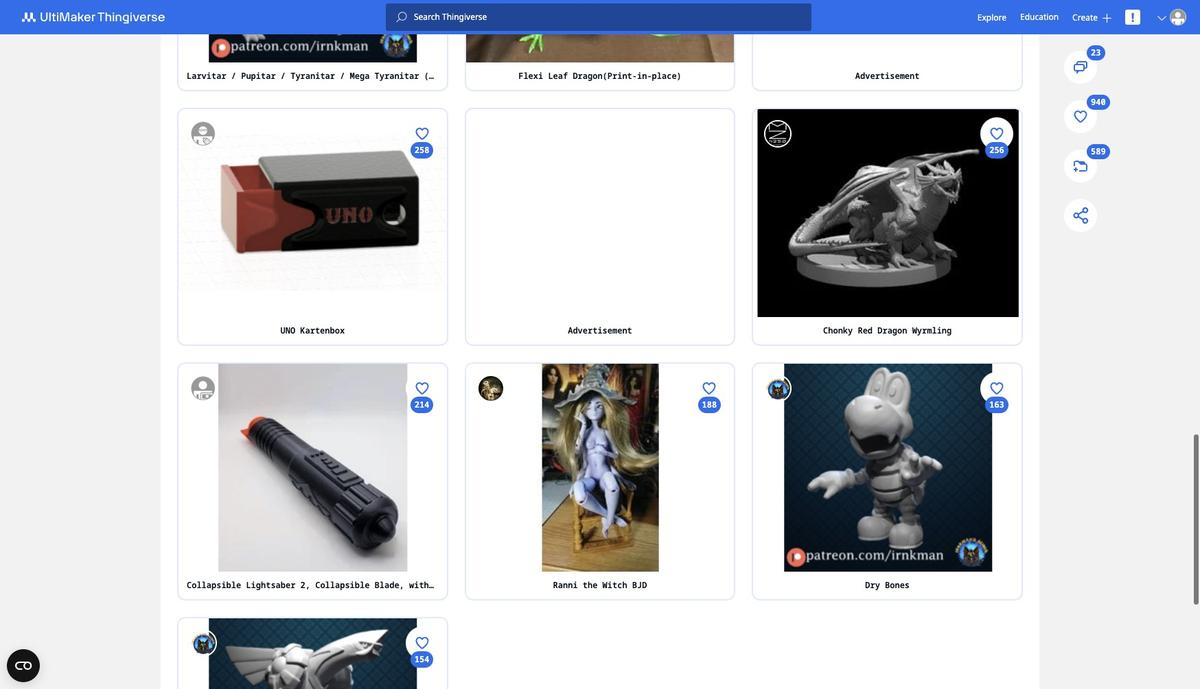 Task type: locate. For each thing, give the bounding box(es) containing it.
dry
[[865, 579, 880, 591]]

1 horizontal spatial /
[[281, 70, 286, 82]]

uno kartenbox link
[[179, 317, 447, 345]]

ranni the witch bjd link
[[466, 572, 734, 599]]

chonky
[[823, 325, 853, 336]]

chonky red dragon wyrmling
[[823, 325, 952, 336]]

larvitar
[[187, 70, 226, 82]]

thumbnail representing dry bones image
[[754, 364, 1022, 572]]

0 horizontal spatial 0
[[420, 40, 425, 51]]

leaf
[[548, 70, 568, 82]]

cap
[[478, 579, 493, 591]]

! link
[[1125, 9, 1141, 25]]

/
[[231, 70, 236, 82], [281, 70, 286, 82], [340, 70, 345, 82]]

uno kartenbox
[[281, 325, 345, 336]]

avatar image for collapsible lightsaber 2, collapsible blade, with threaded cap - star wars toy
[[190, 375, 217, 402]]

education
[[1020, 11, 1059, 23]]

589
[[1092, 146, 1106, 158]]

tyranitar
[[291, 70, 335, 82], [375, 70, 419, 82]]

true
[[493, 70, 513, 82]]

larvitar / pupitar / tyranitar / mega tyranitar (pokemon 35mm true scale series)
[[187, 70, 582, 82]]

avatar image for ranni the witch bjd
[[477, 375, 504, 402]]

tyranitar down "thumbnail representing larvitar / pupitar / tyranitar / mega tyranitar (pokemon 35mm true scale series)"
[[291, 70, 335, 82]]

tyranitar right mega
[[375, 70, 419, 82]]

!
[[1131, 9, 1135, 25]]

advertisement
[[856, 70, 920, 82], [568, 325, 632, 336]]

0 horizontal spatial /
[[231, 70, 236, 82]]

avatar image for uno kartenbox
[[190, 120, 217, 148]]

1 vertical spatial advertisement
[[568, 325, 632, 336]]

0 horizontal spatial tyranitar
[[291, 70, 335, 82]]

in-
[[637, 70, 652, 82]]

258
[[415, 144, 429, 156]]

0
[[420, 40, 425, 51], [995, 549, 1000, 561]]

wars
[[533, 579, 553, 591]]

/ right pupitar
[[281, 70, 286, 82]]

2 collapsible from the left
[[315, 579, 370, 591]]

thumbnail representing larvitar / pupitar / tyranitar / mega tyranitar (pokemon 35mm true scale series) image
[[179, 0, 447, 62]]

163
[[990, 399, 1004, 411]]

thumbnail representing collapsible lightsaber 2, collapsible blade, with threaded cap - star wars toy image
[[179, 364, 447, 572]]

0 horizontal spatial collapsible
[[187, 579, 241, 591]]

256
[[990, 144, 1004, 156]]

bones
[[885, 579, 910, 591]]

advertisement element
[[762, 0, 1030, 26]]

avatar image
[[1170, 9, 1187, 25], [190, 120, 217, 148], [765, 120, 792, 148], [190, 375, 217, 402], [477, 375, 504, 402], [765, 375, 792, 402], [190, 630, 217, 657]]

2,
[[300, 579, 310, 591]]

threaded
[[434, 579, 474, 591]]

2 horizontal spatial /
[[340, 70, 345, 82]]

collapsible lightsaber 2, collapsible blade, with threaded cap - star wars toy link
[[179, 572, 572, 599]]

collapsible right 2,
[[315, 579, 370, 591]]

witch
[[603, 579, 627, 591]]

wyrmling
[[912, 325, 952, 336]]

place)
[[652, 70, 682, 82]]

/ left pupitar
[[231, 70, 236, 82]]

1 horizontal spatial collapsible
[[315, 579, 370, 591]]

collapsible
[[187, 579, 241, 591], [315, 579, 370, 591]]

collapsible left the lightsaber
[[187, 579, 241, 591]]

larvitar / pupitar / tyranitar / mega tyranitar (pokemon 35mm true scale series) link
[[179, 62, 582, 90]]

/ left mega
[[340, 70, 345, 82]]

thumbnail representing flexi leaf dragon(print-in-place) image
[[466, 0, 734, 62]]

23
[[1092, 47, 1101, 59]]

with
[[409, 579, 429, 591]]

1 horizontal spatial tyranitar
[[375, 70, 419, 82]]

1 horizontal spatial advertisement
[[856, 70, 920, 82]]

dry bones
[[865, 579, 910, 591]]

1 vertical spatial 0
[[995, 549, 1000, 561]]



Task type: vqa. For each thing, say whether or not it's contained in the screenshot.
the Games
no



Task type: describe. For each thing, give the bounding box(es) containing it.
collapsible lightsaber 2, collapsible blade, with threaded cap - star wars toy
[[187, 579, 572, 591]]

explore
[[978, 11, 1007, 23]]

create
[[1073, 11, 1098, 23]]

create button
[[1073, 11, 1112, 23]]

35mm
[[469, 70, 488, 82]]

toy
[[558, 579, 572, 591]]

chonky red dragon wyrmling link
[[754, 317, 1022, 345]]

thumbnail representing ranni the witch bjd image
[[466, 364, 734, 572]]

pupitar
[[241, 70, 276, 82]]

blade,
[[375, 579, 404, 591]]

1 collapsible from the left
[[187, 579, 241, 591]]

mega
[[350, 70, 370, 82]]

214
[[415, 399, 429, 411]]

dragon
[[878, 325, 907, 336]]

1 tyranitar from the left
[[291, 70, 335, 82]]

dragon(print-
[[573, 70, 637, 82]]

3 / from the left
[[340, 70, 345, 82]]

flexi leaf dragon(print-in-place)
[[519, 70, 682, 82]]

series)
[[548, 70, 582, 82]]

scale
[[518, 70, 543, 82]]

940
[[1092, 96, 1106, 108]]

open widget image
[[7, 650, 40, 683]]

0 vertical spatial 0
[[420, 40, 425, 51]]

(pokemon
[[424, 70, 464, 82]]

58
[[992, 474, 1002, 486]]

red
[[858, 325, 873, 336]]

avatar image for dry bones
[[765, 375, 792, 402]]

explore button
[[978, 11, 1007, 23]]

bjd
[[632, 579, 647, 591]]

2 tyranitar from the left
[[375, 70, 419, 82]]

154
[[415, 654, 429, 665]]

search control image
[[396, 12, 407, 23]]

1 horizontal spatial 0
[[995, 549, 1000, 561]]

uno
[[281, 325, 295, 336]]

188
[[702, 399, 717, 411]]

112
[[415, 219, 429, 231]]

kartenbox
[[300, 325, 345, 336]]

ranni the witch bjd
[[553, 579, 647, 591]]

thumbnail representing uno kartenbox image
[[179, 109, 447, 317]]

2 / from the left
[[281, 70, 286, 82]]

star
[[508, 579, 528, 591]]

Search Thingiverse text field
[[407, 12, 812, 23]]

avatar image for chonky red dragon wyrmling
[[765, 120, 792, 148]]

thumbnail representing chonky red dragon wyrmling image
[[754, 109, 1022, 317]]

flexi leaf dragon(print-in-place) link
[[466, 62, 734, 90]]

1 / from the left
[[231, 70, 236, 82]]

2
[[707, 40, 712, 51]]

flexi
[[519, 70, 543, 82]]

education link
[[1020, 10, 1059, 25]]

0 horizontal spatial advertisement
[[568, 325, 632, 336]]

dry bones link
[[754, 572, 1022, 599]]

ranni
[[553, 579, 578, 591]]

plusicon image
[[1103, 13, 1112, 22]]

-
[[498, 579, 503, 591]]

makerbot logo image
[[14, 9, 181, 25]]

0 vertical spatial advertisement
[[856, 70, 920, 82]]

lightsaber
[[246, 579, 296, 591]]

the
[[583, 579, 598, 591]]

thumbnail representing palkia (pokemon 35mm true scale series) image
[[179, 619, 447, 689]]



